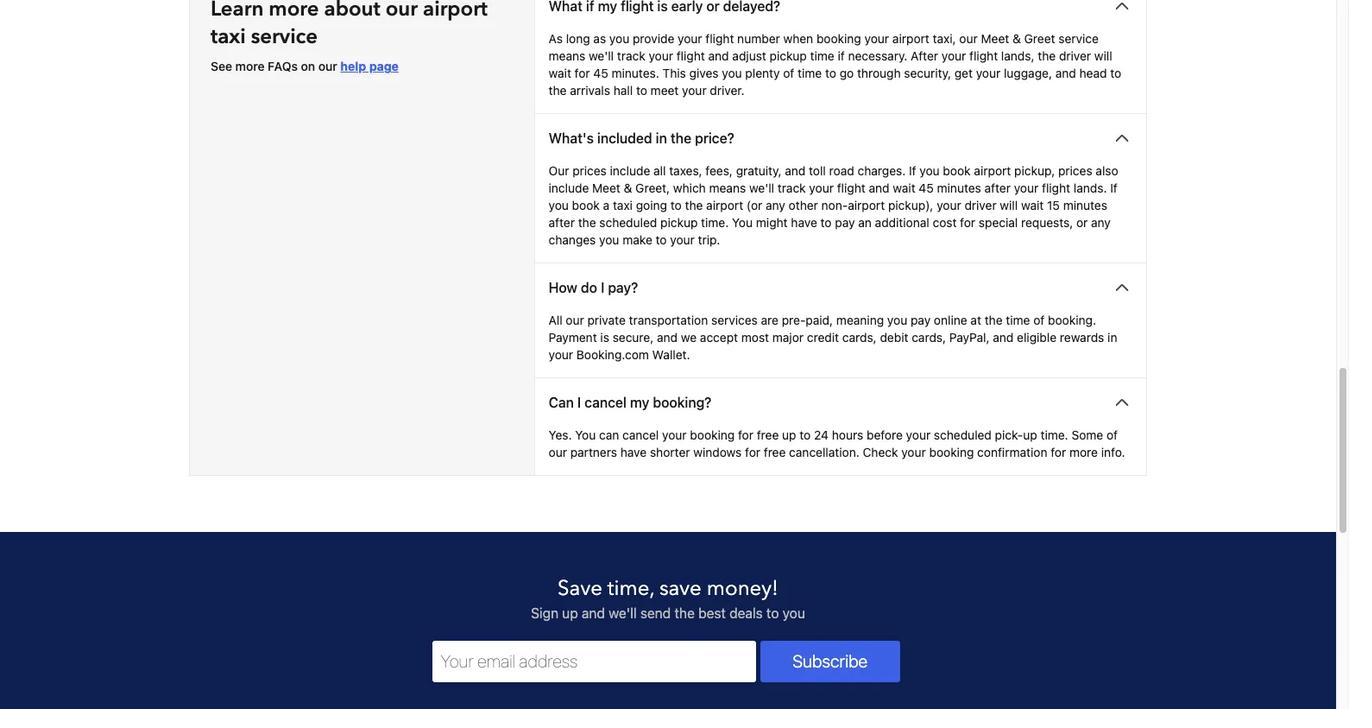 Task type: locate. For each thing, give the bounding box(es) containing it.
any
[[766, 198, 786, 213], [1092, 215, 1111, 230]]

driver
[[1060, 49, 1092, 63], [965, 198, 997, 213]]

1 vertical spatial of
[[1034, 313, 1045, 328]]

book
[[944, 164, 971, 178], [572, 198, 600, 213]]

we'll inside as long as you provide your flight number when booking your airport taxi, our meet & greet service means we'll track your flight and adjust pickup time if necessary. after your flight lands, the driver will wait for 45 minutes. this gives you plenty of time to go through security, get your luggage, and head to the arrivals hall to meet your driver.
[[589, 49, 614, 63]]

taxi
[[211, 23, 246, 51], [613, 198, 633, 213]]

1 vertical spatial minutes
[[1064, 198, 1108, 213]]

cancel right can
[[623, 428, 659, 443]]

your down "payment"
[[549, 348, 574, 362]]

after up changes
[[549, 215, 575, 230]]

0 horizontal spatial &
[[624, 181, 633, 196]]

will up head in the top right of the page
[[1095, 49, 1113, 63]]

of up eligible
[[1034, 313, 1045, 328]]

service inside as long as you provide your flight number when booking your airport taxi, our meet & greet service means we'll track your flight and adjust pickup time if necessary. after your flight lands, the driver will wait for 45 minutes. this gives you plenty of time to go through security, get your luggage, and head to the arrivals hall to meet your driver.
[[1059, 31, 1099, 46]]

the down save
[[675, 606, 695, 621]]

you up debit
[[888, 313, 908, 328]]

2 vertical spatial wait
[[1022, 198, 1044, 213]]

i
[[601, 280, 605, 296], [578, 395, 581, 411]]

major
[[773, 330, 804, 345]]

you inside the all our private transportation services are pre-paid, meaning you pay online at the time of booking. payment is secure, and we accept most major credit cards, debit cards, paypal, and eligible rewards in your booking.com wallet.
[[888, 313, 908, 328]]

airport
[[423, 0, 488, 24], [893, 31, 930, 46], [975, 164, 1012, 178], [707, 198, 744, 213], [848, 198, 885, 213]]

2 horizontal spatial booking
[[930, 445, 975, 460]]

(or
[[747, 198, 763, 213]]

meet up lands,
[[982, 31, 1010, 46]]

for inside as long as you provide your flight number when booking your airport taxi, our meet & greet service means we'll track your flight and adjust pickup time if necessary. after your flight lands, the driver will wait for 45 minutes. this gives you plenty of time to go through security, get your luggage, and head to the arrivals hall to meet your driver.
[[575, 66, 590, 81]]

2 cards, from the left
[[912, 330, 947, 345]]

payment
[[549, 330, 597, 345]]

0 horizontal spatial i
[[578, 395, 581, 411]]

2 vertical spatial we'll
[[609, 606, 637, 621]]

2 vertical spatial more
[[1070, 445, 1099, 460]]

2 vertical spatial time
[[1007, 313, 1031, 328]]

we'll down as
[[589, 49, 614, 63]]

0 horizontal spatial driver
[[965, 198, 997, 213]]

0 horizontal spatial means
[[549, 49, 586, 63]]

1 vertical spatial i
[[578, 395, 581, 411]]

1 horizontal spatial driver
[[1060, 49, 1092, 63]]

up inside "save time, save money! sign up and we'll send the best deals to you"
[[563, 606, 578, 621]]

0 vertical spatial meet
[[982, 31, 1010, 46]]

0 horizontal spatial of
[[784, 66, 795, 81]]

0 horizontal spatial if
[[910, 164, 917, 178]]

our
[[386, 0, 418, 24], [960, 31, 978, 46], [318, 59, 337, 74], [566, 313, 585, 328], [549, 445, 567, 460]]

0 vertical spatial any
[[766, 198, 786, 213]]

you down the (or
[[732, 215, 753, 230]]

0 horizontal spatial you
[[575, 428, 596, 443]]

for
[[575, 66, 590, 81], [961, 215, 976, 230], [738, 428, 754, 443], [745, 445, 761, 460], [1051, 445, 1067, 460]]

see
[[211, 59, 232, 74]]

pay left online
[[911, 313, 931, 328]]

0 vertical spatial of
[[784, 66, 795, 81]]

have left shorter
[[621, 445, 647, 460]]

learn more about our airport taxi service see more faqs on our help page
[[211, 0, 488, 74]]

1 vertical spatial cancel
[[623, 428, 659, 443]]

our down yes.
[[549, 445, 567, 460]]

0 vertical spatial more
[[269, 0, 319, 24]]

you inside "save time, save money! sign up and we'll send the best deals to you"
[[783, 606, 806, 621]]

our right "about"
[[386, 0, 418, 24]]

in
[[656, 131, 668, 146], [1108, 330, 1118, 345]]

1 prices from the left
[[573, 164, 607, 178]]

0 vertical spatial driver
[[1060, 49, 1092, 63]]

1 vertical spatial 45
[[919, 181, 934, 196]]

1 vertical spatial pickup
[[661, 215, 698, 230]]

pay inside the all our private transportation services are pre-paid, meaning you pay online at the time of booking. payment is secure, and we accept most major credit cards, debit cards, paypal, and eligible rewards in your booking.com wallet.
[[911, 313, 931, 328]]

have inside yes. you can cancel your booking for free up to 24 hours before your scheduled pick-up time. some of our partners have shorter windows for free cancellation. check your booking confirmation for more info.
[[621, 445, 647, 460]]

debit
[[881, 330, 909, 345]]

my
[[630, 395, 650, 411]]

1 horizontal spatial booking
[[817, 31, 862, 46]]

wallet.
[[653, 348, 691, 362]]

pickup
[[770, 49, 807, 63], [661, 215, 698, 230]]

1 horizontal spatial scheduled
[[934, 428, 992, 443]]

1 horizontal spatial include
[[610, 164, 651, 178]]

i right do
[[601, 280, 605, 296]]

0 vertical spatial scheduled
[[600, 215, 658, 230]]

include
[[610, 164, 651, 178], [549, 181, 589, 196]]

how do i pay?
[[549, 280, 639, 296]]

0 horizontal spatial track
[[617, 49, 646, 63]]

0 vertical spatial include
[[610, 164, 651, 178]]

scheduled inside the our prices include all taxes, fees, gratuity, and toll road charges. if you book airport pickup, prices also include meet & greet, which means we'll track your flight and wait 45 minutes after your flight lands. if you book a taxi going to the airport (or any other non-airport pickup), your driver will wait 15 minutes after the scheduled pickup time. you might have to pay an additional cost for special requests, or any changes you make to your trip.
[[600, 215, 658, 230]]

0 horizontal spatial taxi
[[211, 23, 246, 51]]

driver up special
[[965, 198, 997, 213]]

book left a
[[572, 198, 600, 213]]

pay left an at the top right
[[835, 215, 855, 230]]

free
[[757, 428, 779, 443], [764, 445, 786, 460]]

0 vertical spatial time
[[811, 49, 835, 63]]

charges.
[[858, 164, 906, 178]]

cancel up can
[[585, 395, 627, 411]]

arrivals
[[570, 83, 611, 98]]

include down the our
[[549, 181, 589, 196]]

when
[[784, 31, 814, 46]]

scheduled up 'make'
[[600, 215, 658, 230]]

0 horizontal spatial up
[[563, 606, 578, 621]]

track
[[617, 49, 646, 63], [778, 181, 806, 196]]

1 horizontal spatial service
[[1059, 31, 1099, 46]]

& left greet, at the top of the page
[[624, 181, 633, 196]]

track up other
[[778, 181, 806, 196]]

cancellation.
[[790, 445, 860, 460]]

minutes
[[938, 181, 982, 196], [1064, 198, 1108, 213]]

plenty
[[746, 66, 780, 81]]

1 vertical spatial meet
[[593, 181, 621, 196]]

might
[[756, 215, 788, 230]]

to inside "save time, save money! sign up and we'll send the best deals to you"
[[767, 606, 779, 621]]

1 horizontal spatial have
[[791, 215, 818, 230]]

the down which
[[685, 198, 703, 213]]

cards, down meaning
[[843, 330, 877, 345]]

your down taxi,
[[942, 49, 967, 63]]

0 horizontal spatial after
[[549, 215, 575, 230]]

0 horizontal spatial book
[[572, 198, 600, 213]]

0 vertical spatial pay
[[835, 215, 855, 230]]

taxi inside "learn more about our airport taxi service see more faqs on our help page"
[[211, 23, 246, 51]]

non-
[[822, 198, 848, 213]]

1 vertical spatial pay
[[911, 313, 931, 328]]

pickup inside the our prices include all taxes, fees, gratuity, and toll road charges. if you book airport pickup, prices also include meet & greet, which means we'll track your flight and wait 45 minutes after your flight lands. if you book a taxi going to the airport (or any other non-airport pickup), your driver will wait 15 minutes after the scheduled pickup time. you might have to pay an additional cost for special requests, or any changes you make to your trip.
[[661, 215, 698, 230]]

meet up a
[[593, 181, 621, 196]]

to down which
[[671, 198, 682, 213]]

security,
[[905, 66, 952, 81]]

driver inside the our prices include all taxes, fees, gratuity, and toll road charges. if you book airport pickup, prices also include meet & greet, which means we'll track your flight and wait 45 minutes after your flight lands. if you book a taxi going to the airport (or any other non-airport pickup), your driver will wait 15 minutes after the scheduled pickup time. you might have to pay an additional cost for special requests, or any changes you make to your trip.
[[965, 198, 997, 213]]

for inside the our prices include all taxes, fees, gratuity, and toll road charges. if you book airport pickup, prices also include meet & greet, which means we'll track your flight and wait 45 minutes after your flight lands. if you book a taxi going to the airport (or any other non-airport pickup), your driver will wait 15 minutes after the scheduled pickup time. you might have to pay an additional cost for special requests, or any changes you make to your trip.
[[961, 215, 976, 230]]

you inside the our prices include all taxes, fees, gratuity, and toll road charges. if you book airport pickup, prices also include meet & greet, which means we'll track your flight and wait 45 minutes after your flight lands. if you book a taxi going to the airport (or any other non-airport pickup), your driver will wait 15 minutes after the scheduled pickup time. you might have to pay an additional cost for special requests, or any changes you make to your trip.
[[732, 215, 753, 230]]

you left 'make'
[[600, 233, 620, 247]]

0 horizontal spatial have
[[621, 445, 647, 460]]

0 vertical spatial will
[[1095, 49, 1113, 63]]

2 horizontal spatial wait
[[1022, 198, 1044, 213]]

1 horizontal spatial if
[[1111, 181, 1118, 196]]

all
[[549, 313, 563, 328]]

more inside yes. you can cancel your booking for free up to 24 hours before your scheduled pick-up time. some of our partners have shorter windows for free cancellation. check your booking confirmation for more info.
[[1070, 445, 1099, 460]]

have down other
[[791, 215, 818, 230]]

0 horizontal spatial booking
[[690, 428, 735, 443]]

more up the faqs
[[269, 0, 319, 24]]

45 up arrivals
[[594, 66, 609, 81]]

1 vertical spatial track
[[778, 181, 806, 196]]

fees,
[[706, 164, 733, 178]]

your down "pickup,"
[[1015, 181, 1039, 196]]

0 vertical spatial after
[[985, 181, 1011, 196]]

1 horizontal spatial track
[[778, 181, 806, 196]]

if
[[910, 164, 917, 178], [1111, 181, 1118, 196]]

1 vertical spatial booking
[[690, 428, 735, 443]]

0 horizontal spatial 45
[[594, 66, 609, 81]]

0 horizontal spatial include
[[549, 181, 589, 196]]

0 horizontal spatial wait
[[549, 66, 572, 81]]

of inside yes. you can cancel your booking for free up to 24 hours before your scheduled pick-up time. some of our partners have shorter windows for free cancellation. check your booking confirmation for more info.
[[1107, 428, 1119, 443]]

free left 24
[[757, 428, 779, 443]]

1 vertical spatial we'll
[[750, 181, 775, 196]]

the
[[1038, 49, 1057, 63], [549, 83, 567, 98], [671, 131, 692, 146], [685, 198, 703, 213], [578, 215, 596, 230], [985, 313, 1003, 328], [675, 606, 695, 621]]

minutes up "cost"
[[938, 181, 982, 196]]

the inside dropdown button
[[671, 131, 692, 146]]

1 horizontal spatial in
[[1108, 330, 1118, 345]]

lands.
[[1074, 181, 1108, 196]]

i inside dropdown button
[[601, 280, 605, 296]]

1 horizontal spatial minutes
[[1064, 198, 1108, 213]]

1 horizontal spatial any
[[1092, 215, 1111, 230]]

0 vertical spatial free
[[757, 428, 779, 443]]

service up the faqs
[[251, 23, 318, 51]]

cancel inside yes. you can cancel your booking for free up to 24 hours before your scheduled pick-up time. some of our partners have shorter windows for free cancellation. check your booking confirmation for more info.
[[623, 428, 659, 443]]

through
[[858, 66, 901, 81]]

1 horizontal spatial wait
[[893, 181, 916, 196]]

meet
[[651, 83, 679, 98]]

1 vertical spatial will
[[1001, 198, 1018, 213]]

wait left 15
[[1022, 198, 1044, 213]]

include up greet, at the top of the page
[[610, 164, 651, 178]]

what's included in the price? element
[[535, 163, 1147, 263]]

time left "if"
[[811, 49, 835, 63]]

the inside "save time, save money! sign up and we'll send the best deals to you"
[[675, 606, 695, 621]]

you right as
[[610, 31, 630, 46]]

0 vertical spatial you
[[732, 215, 753, 230]]

of inside the all our private transportation services are pre-paid, meaning you pay online at the time of booking. payment is secure, and we accept most major credit cards, debit cards, paypal, and eligible rewards in your booking.com wallet.
[[1034, 313, 1045, 328]]

wait up pickup),
[[893, 181, 916, 196]]

confirmation
[[978, 445, 1048, 460]]

to right the deals
[[767, 606, 779, 621]]

wait up arrivals
[[549, 66, 572, 81]]

0 vertical spatial in
[[656, 131, 668, 146]]

0 horizontal spatial cards,
[[843, 330, 877, 345]]

45
[[594, 66, 609, 81], [919, 181, 934, 196]]

0 vertical spatial pickup
[[770, 49, 807, 63]]

your down toll
[[810, 181, 834, 196]]

booking.
[[1049, 313, 1097, 328]]

0 vertical spatial cancel
[[585, 395, 627, 411]]

flight up 15
[[1043, 181, 1071, 196]]

1 vertical spatial means
[[710, 181, 746, 196]]

booking
[[817, 31, 862, 46], [690, 428, 735, 443], [930, 445, 975, 460]]

0 vertical spatial booking
[[817, 31, 862, 46]]

of up info.
[[1107, 428, 1119, 443]]

and down transportation
[[657, 330, 678, 345]]

0 vertical spatial 45
[[594, 66, 609, 81]]

2 horizontal spatial of
[[1107, 428, 1119, 443]]

and inside "save time, save money! sign up and we'll send the best deals to you"
[[582, 606, 605, 621]]

we
[[681, 330, 697, 345]]

1 horizontal spatial means
[[710, 181, 746, 196]]

pickup down when
[[770, 49, 807, 63]]

we'll down time,
[[609, 606, 637, 621]]

taxi inside the our prices include all taxes, fees, gratuity, and toll road charges. if you book airport pickup, prices also include meet & greet, which means we'll track your flight and wait 45 minutes after your flight lands. if you book a taxi going to the airport (or any other non-airport pickup), your driver will wait 15 minutes after the scheduled pickup time. you might have to pay an additional cost for special requests, or any changes you make to your trip.
[[613, 198, 633, 213]]

1 horizontal spatial of
[[1034, 313, 1045, 328]]

means down fees,
[[710, 181, 746, 196]]

road
[[830, 164, 855, 178]]

0 vertical spatial i
[[601, 280, 605, 296]]

1 vertical spatial taxi
[[613, 198, 633, 213]]

24
[[815, 428, 829, 443]]

the inside the all our private transportation services are pre-paid, meaning you pay online at the time of booking. payment is secure, and we accept most major credit cards, debit cards, paypal, and eligible rewards in your booking.com wallet.
[[985, 313, 1003, 328]]

pickup down 'going'
[[661, 215, 698, 230]]

up right sign
[[563, 606, 578, 621]]

booking up "if"
[[817, 31, 862, 46]]

45 inside the our prices include all taxes, fees, gratuity, and toll road charges. if you book airport pickup, prices also include meet & greet, which means we'll track your flight and wait 45 minutes after your flight lands. if you book a taxi going to the airport (or any other non-airport pickup), your driver will wait 15 minutes after the scheduled pickup time. you might have to pay an additional cost for special requests, or any changes you make to your trip.
[[919, 181, 934, 196]]

info.
[[1102, 445, 1126, 460]]

track inside as long as you provide your flight number when booking your airport taxi, our meet & greet service means we'll track your flight and adjust pickup time if necessary. after your flight lands, the driver will wait for 45 minutes. this gives you plenty of time to go through security, get your luggage, and head to the arrivals hall to meet your driver.
[[617, 49, 646, 63]]

as long as you provide your flight number when booking your airport taxi, our meet & greet service means we'll track your flight and adjust pickup time if necessary. after your flight lands, the driver will wait for 45 minutes. this gives you plenty of time to go through security, get your luggage, and head to the arrivals hall to meet your driver.
[[549, 31, 1122, 98]]

time. left some
[[1041, 428, 1069, 443]]

prices right the our
[[573, 164, 607, 178]]

45 up pickup),
[[919, 181, 934, 196]]

1 horizontal spatial will
[[1095, 49, 1113, 63]]

learn
[[211, 0, 264, 24]]

the right at
[[985, 313, 1003, 328]]

0 horizontal spatial any
[[766, 198, 786, 213]]

up up confirmation
[[1024, 428, 1038, 443]]

0 horizontal spatial pay
[[835, 215, 855, 230]]

taxi up see
[[211, 23, 246, 51]]

in up the all
[[656, 131, 668, 146]]

1 vertical spatial time.
[[1041, 428, 1069, 443]]

if down the also
[[1111, 181, 1118, 196]]

and down charges.
[[869, 181, 890, 196]]

0 horizontal spatial pickup
[[661, 215, 698, 230]]

0 vertical spatial wait
[[549, 66, 572, 81]]

book up "cost"
[[944, 164, 971, 178]]

your up "cost"
[[937, 198, 962, 213]]

free left cancellation.
[[764, 445, 786, 460]]

pay
[[835, 215, 855, 230], [911, 313, 931, 328]]

what if my flight is early or delayed? element
[[535, 31, 1147, 114]]

driver up head in the top right of the page
[[1060, 49, 1092, 63]]

you up driver.
[[722, 66, 742, 81]]

pre-
[[782, 313, 806, 328]]

to
[[826, 66, 837, 81], [1111, 66, 1122, 81], [637, 83, 648, 98], [671, 198, 682, 213], [821, 215, 832, 230], [656, 233, 667, 247], [800, 428, 811, 443], [767, 606, 779, 621]]

any right or
[[1092, 215, 1111, 230]]

1 horizontal spatial meet
[[982, 31, 1010, 46]]

1 vertical spatial book
[[572, 198, 600, 213]]

1 horizontal spatial time.
[[1041, 428, 1069, 443]]

airport inside "learn more about our airport taxi service see more faqs on our help page"
[[423, 0, 488, 24]]

1 horizontal spatial pickup
[[770, 49, 807, 63]]

of right plenty at right
[[784, 66, 795, 81]]

1 cards, from the left
[[843, 330, 877, 345]]

0 vertical spatial taxi
[[211, 23, 246, 51]]

pickup,
[[1015, 164, 1056, 178]]

1 vertical spatial after
[[549, 215, 575, 230]]

booking left confirmation
[[930, 445, 975, 460]]

1 vertical spatial more
[[235, 59, 265, 74]]

prices up the lands.
[[1059, 164, 1093, 178]]

time. up trip.
[[701, 215, 729, 230]]

1 horizontal spatial more
[[269, 0, 319, 24]]

& inside the our prices include all taxes, fees, gratuity, and toll road charges. if you book airport pickup, prices also include meet & greet, which means we'll track your flight and wait 45 minutes after your flight lands. if you book a taxi going to the airport (or any other non-airport pickup), your driver will wait 15 minutes after the scheduled pickup time. you might have to pay an additional cost for special requests, or any changes you make to your trip.
[[624, 181, 633, 196]]

1 horizontal spatial cards,
[[912, 330, 947, 345]]

cards, down online
[[912, 330, 947, 345]]

1 horizontal spatial after
[[985, 181, 1011, 196]]

your inside the all our private transportation services are pre-paid, meaning you pay online at the time of booking. payment is secure, and we accept most major credit cards, debit cards, paypal, and eligible rewards in your booking.com wallet.
[[549, 348, 574, 362]]

and left eligible
[[994, 330, 1014, 345]]

after
[[985, 181, 1011, 196], [549, 215, 575, 230]]

yes. you can cancel your booking for free up to 24 hours before your scheduled pick-up time. some of our partners have shorter windows for free cancellation. check your booking confirmation for more info.
[[549, 428, 1126, 460]]

1 vertical spatial free
[[764, 445, 786, 460]]

1 horizontal spatial prices
[[1059, 164, 1093, 178]]

for up arrivals
[[575, 66, 590, 81]]

you down the our
[[549, 198, 569, 213]]

track inside the our prices include all taxes, fees, gratuity, and toll road charges. if you book airport pickup, prices also include meet & greet, which means we'll track your flight and wait 45 minutes after your flight lands. if you book a taxi going to the airport (or any other non-airport pickup), your driver will wait 15 minutes after the scheduled pickup time. you might have to pay an additional cost for special requests, or any changes you make to your trip.
[[778, 181, 806, 196]]

at
[[971, 313, 982, 328]]

means down long
[[549, 49, 586, 63]]

an
[[859, 215, 872, 230]]

how do i pay? element
[[535, 312, 1147, 378]]

1 vertical spatial wait
[[893, 181, 916, 196]]

2 horizontal spatial more
[[1070, 445, 1099, 460]]

1 vertical spatial scheduled
[[934, 428, 992, 443]]

your
[[678, 31, 703, 46], [865, 31, 890, 46], [649, 49, 674, 63], [942, 49, 967, 63], [977, 66, 1001, 81], [682, 83, 707, 98], [810, 181, 834, 196], [1015, 181, 1039, 196], [937, 198, 962, 213], [671, 233, 695, 247], [549, 348, 574, 362], [663, 428, 687, 443], [907, 428, 931, 443], [902, 445, 927, 460]]

to left go
[[826, 66, 837, 81]]

go
[[840, 66, 854, 81]]

& up lands,
[[1013, 31, 1022, 46]]

which
[[674, 181, 706, 196]]

changes
[[549, 233, 596, 247]]

your left trip.
[[671, 233, 695, 247]]

is
[[601, 330, 610, 345]]

or
[[1077, 215, 1089, 230]]

1 horizontal spatial taxi
[[613, 198, 633, 213]]

& inside as long as you provide your flight number when booking your airport taxi, our meet & greet service means we'll track your flight and adjust pickup time if necessary. after your flight lands, the driver will wait for 45 minutes. this gives you plenty of time to go through security, get your luggage, and head to the arrivals hall to meet your driver.
[[1013, 31, 1022, 46]]

meet inside the our prices include all taxes, fees, gratuity, and toll road charges. if you book airport pickup, prices also include meet & greet, which means we'll track your flight and wait 45 minutes after your flight lands. if you book a taxi going to the airport (or any other non-airport pickup), your driver will wait 15 minutes after the scheduled pickup time. you might have to pay an additional cost for special requests, or any changes you make to your trip.
[[593, 181, 621, 196]]

our up "payment"
[[566, 313, 585, 328]]

1 vertical spatial in
[[1108, 330, 1118, 345]]

meaning
[[837, 313, 885, 328]]

will
[[1095, 49, 1113, 63], [1001, 198, 1018, 213]]

of
[[784, 66, 795, 81], [1034, 313, 1045, 328], [1107, 428, 1119, 443]]

shorter
[[650, 445, 691, 460]]

in right 'rewards'
[[1108, 330, 1118, 345]]

our inside yes. you can cancel your booking for free up to 24 hours before your scheduled pick-up time. some of our partners have shorter windows for free cancellation. check your booking confirmation for more info.
[[549, 445, 567, 460]]

paid,
[[806, 313, 834, 328]]

booking up windows on the bottom right of page
[[690, 428, 735, 443]]



Task type: vqa. For each thing, say whether or not it's contained in the screenshot.
ADULT
no



Task type: describe. For each thing, give the bounding box(es) containing it.
flight up gives
[[677, 49, 705, 63]]

0 horizontal spatial minutes
[[938, 181, 982, 196]]

pickup inside as long as you provide your flight number when booking your airport taxi, our meet & greet service means we'll track your flight and adjust pickup time if necessary. after your flight lands, the driver will wait for 45 minutes. this gives you plenty of time to go through security, get your luggage, and head to the arrivals hall to meet your driver.
[[770, 49, 807, 63]]

before
[[867, 428, 903, 443]]

save
[[660, 575, 702, 603]]

pay?
[[608, 280, 639, 296]]

your right the get
[[977, 66, 1001, 81]]

i inside dropdown button
[[578, 395, 581, 411]]

airport inside as long as you provide your flight number when booking your airport taxi, our meet & greet service means we'll track your flight and adjust pickup time if necessary. after your flight lands, the driver will wait for 45 minutes. this gives you plenty of time to go through security, get your luggage, and head to the arrivals hall to meet your driver.
[[893, 31, 930, 46]]

rewards
[[1061, 330, 1105, 345]]

0 vertical spatial book
[[944, 164, 971, 178]]

how do i pay? button
[[535, 264, 1147, 312]]

your down provide
[[649, 49, 674, 63]]

hall
[[614, 83, 633, 98]]

you inside yes. you can cancel your booking for free up to 24 hours before your scheduled pick-up time. some of our partners have shorter windows for free cancellation. check your booking confirmation for more info.
[[575, 428, 596, 443]]

can i cancel my booking?
[[549, 395, 712, 411]]

to down minutes.
[[637, 83, 648, 98]]

for right confirmation
[[1051, 445, 1067, 460]]

special
[[979, 215, 1019, 230]]

toll
[[809, 164, 826, 178]]

best
[[699, 606, 726, 621]]

credit
[[807, 330, 840, 345]]

time. inside yes. you can cancel your booking for free up to 24 hours before your scheduled pick-up time. some of our partners have shorter windows for free cancellation. check your booking confirmation for more info.
[[1041, 428, 1069, 443]]

your right provide
[[678, 31, 703, 46]]

in inside what's included in the price? dropdown button
[[656, 131, 668, 146]]

most
[[742, 330, 770, 345]]

save time, save money! sign up and we'll send the best deals to you
[[531, 575, 806, 621]]

additional
[[875, 215, 930, 230]]

means inside as long as you provide your flight number when booking your airport taxi, our meet & greet service means we'll track your flight and adjust pickup time if necessary. after your flight lands, the driver will wait for 45 minutes. this gives you plenty of time to go through security, get your luggage, and head to the arrivals hall to meet your driver.
[[549, 49, 586, 63]]

our inside as long as you provide your flight number when booking your airport taxi, our meet & greet service means we'll track your flight and adjust pickup time if necessary. after your flight lands, the driver will wait for 45 minutes. this gives you plenty of time to go through security, get your luggage, and head to the arrivals hall to meet your driver.
[[960, 31, 978, 46]]

meet inside as long as you provide your flight number when booking your airport taxi, our meet & greet service means we'll track your flight and adjust pickup time if necessary. after your flight lands, the driver will wait for 45 minutes. this gives you plenty of time to go through security, get your luggage, and head to the arrivals hall to meet your driver.
[[982, 31, 1010, 46]]

flight down the road
[[838, 181, 866, 196]]

what's included in the price? button
[[535, 114, 1147, 163]]

the left arrivals
[[549, 83, 567, 98]]

to right 'make'
[[656, 233, 667, 247]]

means inside the our prices include all taxes, fees, gratuity, and toll road charges. if you book airport pickup, prices also include meet & greet, which means we'll track your flight and wait 45 minutes after your flight lands. if you book a taxi going to the airport (or any other non-airport pickup), your driver will wait 15 minutes after the scheduled pickup time. you might have to pay an additional cost for special requests, or any changes you make to your trip.
[[710, 181, 746, 196]]

services
[[712, 313, 758, 328]]

a
[[603, 198, 610, 213]]

booking inside as long as you provide your flight number when booking your airport taxi, our meet & greet service means we'll track your flight and adjust pickup time if necessary. after your flight lands, the driver will wait for 45 minutes. this gives you plenty of time to go through security, get your luggage, and head to the arrivals hall to meet your driver.
[[817, 31, 862, 46]]

our prices include all taxes, fees, gratuity, and toll road charges. if you book airport pickup, prices also include meet & greet, which means we'll track your flight and wait 45 minutes after your flight lands. if you book a taxi going to the airport (or any other non-airport pickup), your driver will wait 15 minutes after the scheduled pickup time. you might have to pay an additional cost for special requests, or any changes you make to your trip.
[[549, 164, 1119, 247]]

the down greet
[[1038, 49, 1057, 63]]

help
[[341, 59, 366, 74]]

to down non-
[[821, 215, 832, 230]]

taxes,
[[670, 164, 703, 178]]

we'll inside "save time, save money! sign up and we'll send the best deals to you"
[[609, 606, 637, 621]]

gives
[[690, 66, 719, 81]]

your up necessary.
[[865, 31, 890, 46]]

driver inside as long as you provide your flight number when booking your airport taxi, our meet & greet service means we'll track your flight and adjust pickup time if necessary. after your flight lands, the driver will wait for 45 minutes. this gives you plenty of time to go through security, get your luggage, and head to the arrivals hall to meet your driver.
[[1060, 49, 1092, 63]]

some
[[1072, 428, 1104, 443]]

wait inside as long as you provide your flight number when booking your airport taxi, our meet & greet service means we'll track your flight and adjust pickup time if necessary. after your flight lands, the driver will wait for 45 minutes. this gives you plenty of time to go through security, get your luggage, and head to the arrivals hall to meet your driver.
[[549, 66, 572, 81]]

subscribe
[[793, 652, 868, 671]]

deals
[[730, 606, 763, 621]]

what's
[[549, 131, 594, 146]]

subscribe button
[[761, 641, 900, 683]]

can
[[549, 395, 574, 411]]

other
[[789, 198, 819, 213]]

and left toll
[[785, 164, 806, 178]]

our inside the all our private transportation services are pre-paid, meaning you pay online at the time of booking. payment is secure, and we accept most major credit cards, debit cards, paypal, and eligible rewards in your booking.com wallet.
[[566, 313, 585, 328]]

2 horizontal spatial up
[[1024, 428, 1038, 443]]

to inside yes. you can cancel your booking for free up to 24 hours before your scheduled pick-up time. some of our partners have shorter windows for free cancellation. check your booking confirmation for more info.
[[800, 428, 811, 443]]

about
[[324, 0, 381, 24]]

accept
[[700, 330, 739, 345]]

service inside "learn more about our airport taxi service see more faqs on our help page"
[[251, 23, 318, 51]]

eligible
[[1018, 330, 1057, 345]]

long
[[566, 31, 590, 46]]

help page link
[[341, 59, 399, 74]]

pay inside the our prices include all taxes, fees, gratuity, and toll road charges. if you book airport pickup, prices also include meet & greet, which means we'll track your flight and wait 45 minutes after your flight lands. if you book a taxi going to the airport (or any other non-airport pickup), your driver will wait 15 minutes after the scheduled pickup time. you might have to pay an additional cost for special requests, or any changes you make to your trip.
[[835, 215, 855, 230]]

hours
[[832, 428, 864, 443]]

time. inside the our prices include all taxes, fees, gratuity, and toll road charges. if you book airport pickup, prices also include meet & greet, which means we'll track your flight and wait 45 minutes after your flight lands. if you book a taxi going to the airport (or any other non-airport pickup), your driver will wait 15 minutes after the scheduled pickup time. you might have to pay an additional cost for special requests, or any changes you make to your trip.
[[701, 215, 729, 230]]

0 vertical spatial if
[[910, 164, 917, 178]]

greet
[[1025, 31, 1056, 46]]

also
[[1096, 164, 1119, 178]]

get
[[955, 66, 973, 81]]

transportation
[[629, 313, 708, 328]]

can i cancel my booking? button
[[535, 379, 1147, 427]]

booking.com
[[577, 348, 649, 362]]

1 vertical spatial time
[[798, 66, 822, 81]]

how
[[549, 280, 578, 296]]

scheduled inside yes. you can cancel your booking for free up to 24 hours before your scheduled pick-up time. some of our partners have shorter windows for free cancellation. check your booking confirmation for more info.
[[934, 428, 992, 443]]

requests,
[[1022, 215, 1074, 230]]

0 horizontal spatial more
[[235, 59, 265, 74]]

Your email address email field
[[432, 641, 757, 683]]

and left head in the top right of the page
[[1056, 66, 1077, 81]]

on
[[301, 59, 315, 74]]

taxi,
[[933, 31, 957, 46]]

luggage,
[[1004, 66, 1053, 81]]

trip.
[[698, 233, 721, 247]]

2 vertical spatial booking
[[930, 445, 975, 460]]

after
[[911, 49, 939, 63]]

lands,
[[1002, 49, 1035, 63]]

cost
[[933, 215, 957, 230]]

paypal,
[[950, 330, 990, 345]]

time inside the all our private transportation services are pre-paid, meaning you pay online at the time of booking. payment is secure, and we accept most major credit cards, debit cards, paypal, and eligible rewards in your booking.com wallet.
[[1007, 313, 1031, 328]]

included
[[598, 131, 653, 146]]

pick-
[[996, 428, 1024, 443]]

save
[[558, 575, 603, 603]]

private
[[588, 313, 626, 328]]

booking?
[[653, 395, 712, 411]]

number
[[738, 31, 781, 46]]

to right head in the top right of the page
[[1111, 66, 1122, 81]]

head
[[1080, 66, 1108, 81]]

for up windows on the bottom right of page
[[738, 428, 754, 443]]

45 inside as long as you provide your flight number when booking your airport taxi, our meet & greet service means we'll track your flight and adjust pickup time if necessary. after your flight lands, the driver will wait for 45 minutes. this gives you plenty of time to go through security, get your luggage, and head to the arrivals hall to meet your driver.
[[594, 66, 609, 81]]

2 prices from the left
[[1059, 164, 1093, 178]]

1 horizontal spatial up
[[783, 428, 797, 443]]

will inside as long as you provide your flight number when booking your airport taxi, our meet & greet service means we'll track your flight and adjust pickup time if necessary. after your flight lands, the driver will wait for 45 minutes. this gives you plenty of time to go through security, get your luggage, and head to the arrivals hall to meet your driver.
[[1095, 49, 1113, 63]]

cancel inside dropdown button
[[585, 395, 627, 411]]

yes.
[[549, 428, 572, 443]]

will inside the our prices include all taxes, fees, gratuity, and toll road charges. if you book airport pickup, prices also include meet & greet, which means we'll track your flight and wait 45 minutes after your flight lands. if you book a taxi going to the airport (or any other non-airport pickup), your driver will wait 15 minutes after the scheduled pickup time. you might have to pay an additional cost for special requests, or any changes you make to your trip.
[[1001, 198, 1018, 213]]

can
[[599, 428, 620, 443]]

partners
[[571, 445, 618, 460]]

this
[[663, 66, 687, 81]]

as
[[594, 31, 606, 46]]

your right before
[[907, 428, 931, 443]]

we'll inside the our prices include all taxes, fees, gratuity, and toll road charges. if you book airport pickup, prices also include meet & greet, which means we'll track your flight and wait 45 minutes after your flight lands. if you book a taxi going to the airport (or any other non-airport pickup), your driver will wait 15 minutes after the scheduled pickup time. you might have to pay an additional cost for special requests, or any changes you make to your trip.
[[750, 181, 775, 196]]

can i cancel my booking? element
[[535, 427, 1147, 475]]

sign
[[531, 606, 559, 621]]

your down gives
[[682, 83, 707, 98]]

your up shorter
[[663, 428, 687, 443]]

the up changes
[[578, 215, 596, 230]]

greet,
[[636, 181, 670, 196]]

flight up the get
[[970, 49, 999, 63]]

in inside the all our private transportation services are pre-paid, meaning you pay online at the time of booking. payment is secure, and we accept most major credit cards, debit cards, paypal, and eligible rewards in your booking.com wallet.
[[1108, 330, 1118, 345]]

secure,
[[613, 330, 654, 345]]

of inside as long as you provide your flight number when booking your airport taxi, our meet & greet service means we'll track your flight and adjust pickup time if necessary. after your flight lands, the driver will wait for 45 minutes. this gives you plenty of time to go through security, get your luggage, and head to the arrivals hall to meet your driver.
[[784, 66, 795, 81]]

and up gives
[[709, 49, 730, 63]]

15
[[1048, 198, 1061, 213]]

if
[[838, 49, 845, 63]]

send
[[641, 606, 671, 621]]

gratuity,
[[736, 164, 782, 178]]

price?
[[695, 131, 735, 146]]

flight up 'adjust'
[[706, 31, 735, 46]]

necessary.
[[849, 49, 908, 63]]

our right on
[[318, 59, 337, 74]]

for right windows on the bottom right of page
[[745, 445, 761, 460]]

have inside the our prices include all taxes, fees, gratuity, and toll road charges. if you book airport pickup, prices also include meet & greet, which means we'll track your flight and wait 45 minutes after your flight lands. if you book a taxi going to the airport (or any other non-airport pickup), your driver will wait 15 minutes after the scheduled pickup time. you might have to pay an additional cost for special requests, or any changes you make to your trip.
[[791, 215, 818, 230]]

make
[[623, 233, 653, 247]]

1 vertical spatial if
[[1111, 181, 1118, 196]]

windows
[[694, 445, 742, 460]]

1 vertical spatial any
[[1092, 215, 1111, 230]]

your right check
[[902, 445, 927, 460]]

you up pickup),
[[920, 164, 940, 178]]

our
[[549, 164, 570, 178]]



